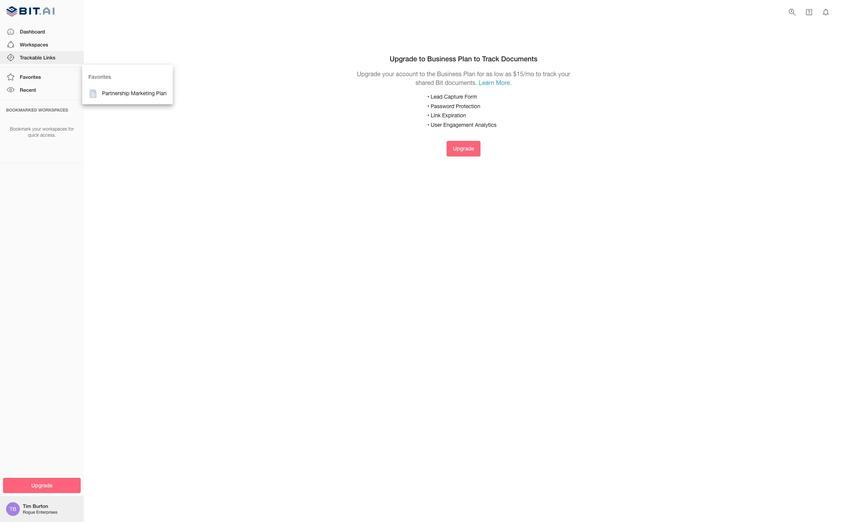 Task type: vqa. For each thing, say whether or not it's contained in the screenshot.
'User'
yes



Task type: locate. For each thing, give the bounding box(es) containing it.
0 horizontal spatial for
[[68, 126, 74, 132]]

shared
[[416, 79, 434, 86]]

for
[[477, 70, 485, 77], [68, 126, 74, 132]]

0 horizontal spatial as
[[487, 70, 493, 77]]

bookmarked
[[6, 107, 37, 112]]

plan up documents.
[[464, 70, 476, 77]]

bookmark your workspaces for quick access.
[[10, 126, 74, 138]]

partnership
[[102, 90, 130, 96]]

• left lead
[[428, 94, 430, 100]]

for inside bookmark your workspaces for quick access.
[[68, 126, 74, 132]]

to
[[419, 54, 426, 63], [474, 54, 481, 63], [420, 70, 425, 77], [536, 70, 542, 77]]

business up the
[[428, 54, 456, 63]]

business
[[428, 54, 456, 63], [437, 70, 462, 77]]

your
[[383, 70, 395, 77], [559, 70, 571, 77], [32, 126, 41, 132]]

marketing
[[131, 90, 155, 96]]

as right low
[[506, 70, 512, 77]]

to left the
[[420, 70, 425, 77]]

trackable links
[[20, 54, 55, 61]]

1 as from the left
[[487, 70, 493, 77]]

expiration
[[443, 112, 466, 119]]

1 horizontal spatial your
[[383, 70, 395, 77]]

recent
[[20, 87, 36, 93]]

workspaces
[[42, 126, 67, 132]]

partnership marketing plan link
[[82, 86, 173, 101]]

to up shared
[[419, 54, 426, 63]]

upgrade button down 'engagement'
[[447, 141, 481, 157]]

1 vertical spatial plan
[[464, 70, 476, 77]]

plan up upgrade your account to the business plan for as low as $15/mo to track your shared bit documents.
[[458, 54, 472, 63]]

favorites up partnership
[[88, 74, 111, 80]]

plan inside menu item
[[156, 90, 167, 96]]

learn
[[479, 79, 495, 86]]

documents
[[502, 54, 538, 63]]

plan right marketing
[[156, 90, 167, 96]]

to left track on the top right
[[474, 54, 481, 63]]

plan inside upgrade your account to the business plan for as low as $15/mo to track your shared bit documents.
[[464, 70, 476, 77]]

upgrade button
[[447, 141, 481, 157], [3, 478, 81, 494]]

bit
[[436, 79, 444, 86]]

0 horizontal spatial your
[[32, 126, 41, 132]]

1 vertical spatial for
[[68, 126, 74, 132]]

0 horizontal spatial upgrade button
[[3, 478, 81, 494]]

1 vertical spatial business
[[437, 70, 462, 77]]

upgrade button up burton
[[3, 478, 81, 494]]

plan
[[458, 54, 472, 63], [464, 70, 476, 77], [156, 90, 167, 96]]

track
[[483, 54, 500, 63]]

rogue
[[23, 510, 35, 515]]

• left password
[[428, 103, 430, 109]]

the
[[427, 70, 436, 77]]

quick
[[28, 133, 39, 138]]

for up learn at the top
[[477, 70, 485, 77]]

form
[[465, 94, 477, 100]]

1 horizontal spatial for
[[477, 70, 485, 77]]

upgrade your account to the business plan for as low as $15/mo to track your shared bit documents.
[[357, 70, 571, 86]]

•
[[428, 94, 430, 100], [428, 103, 430, 109], [428, 112, 430, 119], [428, 122, 430, 128]]

trackable
[[20, 54, 42, 61]]

dashboard
[[20, 28, 45, 35]]

1 horizontal spatial favorites
[[88, 74, 111, 80]]

1 horizontal spatial upgrade button
[[447, 141, 481, 157]]

partnership marketing plan menu item
[[82, 86, 173, 101]]

0 vertical spatial for
[[477, 70, 485, 77]]

business up bit
[[437, 70, 462, 77]]

your inside bookmark your workspaces for quick access.
[[32, 126, 41, 132]]

tim burton rogue enterprises
[[23, 504, 57, 515]]

as
[[487, 70, 493, 77], [506, 70, 512, 77]]

protection
[[456, 103, 481, 109]]

your up the quick
[[32, 126, 41, 132]]

0 horizontal spatial favorites
[[20, 74, 41, 80]]

enterprises
[[36, 510, 57, 515]]

favorites up recent
[[20, 74, 41, 80]]

favorites
[[88, 74, 111, 80], [20, 74, 41, 80]]

upgrade
[[390, 54, 417, 63], [357, 70, 381, 77], [453, 145, 475, 152], [31, 482, 53, 489]]

password
[[431, 103, 455, 109]]

your right track
[[559, 70, 571, 77]]

• left user
[[428, 122, 430, 128]]

• left link
[[428, 112, 430, 119]]

for right workspaces
[[68, 126, 74, 132]]

account
[[396, 70, 418, 77]]

2 vertical spatial plan
[[156, 90, 167, 96]]

more.
[[496, 79, 512, 86]]

as up learn at the top
[[487, 70, 493, 77]]

your left account
[[383, 70, 395, 77]]

1 horizontal spatial as
[[506, 70, 512, 77]]

favorites inside favorites menu
[[88, 74, 111, 80]]

workspaces button
[[0, 38, 84, 51]]

analytics
[[475, 122, 497, 128]]



Task type: describe. For each thing, give the bounding box(es) containing it.
tb
[[10, 506, 16, 513]]

documents.
[[445, 79, 478, 86]]

link
[[431, 112, 441, 119]]

1 • from the top
[[428, 94, 430, 100]]

capture
[[444, 94, 464, 100]]

learn more. link
[[479, 79, 512, 86]]

trackable links button
[[0, 51, 84, 64]]

upgrade to business plan to track documents
[[390, 54, 538, 63]]

user
[[431, 122, 442, 128]]

0 vertical spatial plan
[[458, 54, 472, 63]]

engagement
[[444, 122, 474, 128]]

favorites menu
[[82, 65, 173, 104]]

0 vertical spatial upgrade button
[[447, 141, 481, 157]]

$15/mo
[[514, 70, 535, 77]]

1 vertical spatial upgrade button
[[3, 478, 81, 494]]

learn more.
[[479, 79, 512, 86]]

2 horizontal spatial your
[[559, 70, 571, 77]]

burton
[[33, 504, 48, 510]]

partnership marketing plan
[[102, 90, 167, 96]]

favorites button
[[0, 71, 84, 84]]

2 • from the top
[[428, 103, 430, 109]]

links
[[43, 54, 55, 61]]

recent button
[[0, 84, 84, 97]]

4 • from the top
[[428, 122, 430, 128]]

bookmark
[[10, 126, 31, 132]]

track
[[543, 70, 557, 77]]

to left track
[[536, 70, 542, 77]]

• lead capture form • password protection • link expiration • user engagement analytics
[[428, 94, 497, 128]]

low
[[495, 70, 504, 77]]

access.
[[40, 133, 56, 138]]

business inside upgrade your account to the business plan for as low as $15/mo to track your shared bit documents.
[[437, 70, 462, 77]]

workspaces
[[38, 107, 68, 112]]

for inside upgrade your account to the business plan for as low as $15/mo to track your shared bit documents.
[[477, 70, 485, 77]]

workspaces
[[20, 41, 48, 48]]

dashboard button
[[0, 25, 84, 38]]

0 vertical spatial business
[[428, 54, 456, 63]]

bookmarked workspaces
[[6, 107, 68, 112]]

your for bookmarked workspaces
[[32, 126, 41, 132]]

lead
[[431, 94, 443, 100]]

tim
[[23, 504, 31, 510]]

upgrade inside upgrade your account to the business plan for as low as $15/mo to track your shared bit documents.
[[357, 70, 381, 77]]

your for upgrade to business plan to track documents
[[383, 70, 395, 77]]

2 as from the left
[[506, 70, 512, 77]]

favorites inside favorites button
[[20, 74, 41, 80]]

3 • from the top
[[428, 112, 430, 119]]



